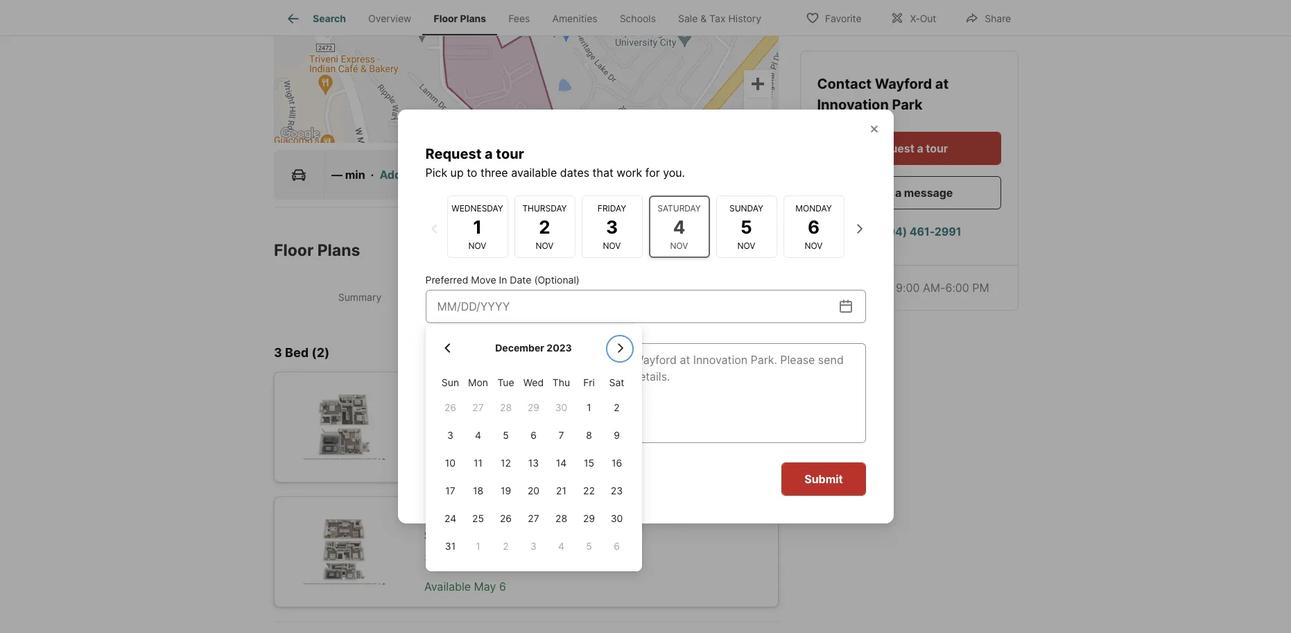 Task type: locate. For each thing, give the bounding box(es) containing it.
12
[[501, 457, 511, 469]]

5 nov from the left
[[738, 240, 755, 251]]

17
[[445, 485, 455, 497]]

sqft. for $2,700-$2,730/mo
[[538, 551, 560, 563]]

mon jan 01 2024 cell
[[476, 541, 480, 552]]

29 down wed
[[528, 402, 540, 414]]

1 horizontal spatial 30
[[611, 513, 623, 525]]

3 left the sun dec 03 2023 cell
[[424, 426, 431, 438]]

date
[[510, 274, 531, 286]]

row group
[[437, 394, 631, 560]]

3 left '(2)'
[[274, 345, 282, 360]]

1 horizontal spatial plans
[[460, 13, 486, 24]]

2 inside cell
[[614, 402, 620, 414]]

(2)
[[312, 345, 330, 360]]

· for add
[[371, 168, 374, 182]]

4 inside cell
[[475, 430, 481, 441]]

0 horizontal spatial 29
[[528, 402, 540, 414]]

·
[[371, 168, 374, 182], [454, 426, 457, 438], [505, 426, 508, 438], [454, 551, 457, 563], [506, 551, 508, 563]]

1 horizontal spatial floor
[[434, 13, 458, 24]]

sqft. right 1,413
[[537, 426, 559, 438]]

sun dec 17 2023 cell
[[437, 477, 464, 505]]

27 down wed dec 20 2023 cell
[[528, 513, 539, 525]]

4 right 2.5
[[475, 430, 481, 441]]

3 left sun dec 31 2023 cell
[[424, 551, 431, 563]]

min
[[345, 168, 365, 182]]

2 bed (5) tab
[[443, 280, 610, 314]]

floor plans left the fees
[[434, 13, 486, 24]]

0 vertical spatial 1
[[473, 216, 482, 237]]

0 horizontal spatial 4
[[475, 430, 481, 441]]

2 vertical spatial 4
[[558, 541, 564, 552]]

1 horizontal spatial request
[[870, 141, 915, 155]]

0 vertical spatial 27
[[472, 402, 484, 414]]

28
[[500, 402, 512, 414], [555, 513, 567, 525]]

· left 1,413
[[505, 426, 508, 438]]

4
[[673, 216, 685, 237], [475, 430, 481, 441], [558, 541, 564, 552]]

1
[[473, 216, 482, 237], [587, 402, 591, 414], [476, 541, 480, 552]]

(5)
[[535, 291, 547, 303]]

fri dec 15 2023 cell
[[575, 449, 603, 477]]

27 inside "cell"
[[528, 513, 539, 525]]

1 vertical spatial baths
[[477, 551, 503, 563]]

0 horizontal spatial request
[[425, 146, 482, 162]]

3
[[606, 216, 618, 237], [274, 345, 282, 360], [424, 426, 431, 438], [447, 430, 453, 441], [424, 455, 431, 468], [530, 541, 537, 552], [424, 551, 431, 563]]

2 baths from the top
[[477, 551, 503, 563]]

send
[[866, 185, 893, 199]]

grid
[[437, 336, 631, 560]]

1 vertical spatial floor
[[274, 241, 314, 260]]

0 horizontal spatial 28
[[500, 402, 512, 414]]

0 vertical spatial message
[[904, 185, 953, 199]]

baths for $2,700-
[[477, 551, 503, 563]]

5 down fri dec 29 2023 "cell"
[[586, 541, 592, 552]]

3.5
[[459, 551, 474, 563]]

2 vertical spatial 5
[[586, 541, 592, 552]]

0 vertical spatial 28
[[500, 402, 512, 414]]

0 vertical spatial 29
[[528, 402, 540, 414]]

google image
[[277, 125, 323, 143]]

26 for tue dec 26 2023 cell
[[500, 513, 512, 525]]

request down "park"
[[870, 141, 915, 155]]

bed
[[514, 291, 532, 303], [285, 345, 309, 360], [433, 426, 451, 438], [433, 551, 451, 563]]

3 down friday
[[606, 216, 618, 237]]

1 horizontal spatial available
[[511, 166, 557, 180]]

29 for fri dec 29 2023 "cell"
[[583, 513, 595, 525]]

0 horizontal spatial 30
[[555, 402, 567, 414]]

5
[[741, 216, 752, 237], [503, 430, 509, 441], [586, 541, 592, 552]]

(704) 461-2991 link
[[818, 214, 1001, 248]]

14
[[556, 457, 567, 469]]

0 horizontal spatial 26
[[444, 402, 456, 414]]

6 down sat dec 30 2023 cell
[[614, 541, 620, 552]]

30 for 'thu nov 30 2023' cell
[[555, 402, 567, 414]]

thu jan 04 2024 cell
[[558, 541, 564, 552]]

grid containing december 2023
[[437, 336, 631, 560]]

nov inside friday 3 nov
[[603, 240, 621, 251]]

message for write a message
[[460, 327, 502, 339]]

nov inside wednesday 1 nov
[[468, 240, 486, 251]]

30 for sat dec 30 2023 cell
[[611, 513, 623, 525]]

4 for thu jan 04 2024 cell
[[558, 541, 564, 552]]

request for request a tour pick up to three available dates that work for you.
[[425, 146, 482, 162]]

5 for tue dec 05 2023 cell
[[503, 430, 509, 441]]

1 vertical spatial sqft.
[[538, 551, 560, 563]]

1 horizontal spatial 27
[[528, 513, 539, 525]]

sale & tax history
[[678, 13, 761, 24]]

2 down sat
[[614, 402, 620, 414]]

fri
[[583, 376, 595, 388]]

tue dec 05 2023 cell
[[492, 422, 520, 449]]

1 right 3.5
[[476, 541, 480, 552]]

sqft. for $2,675/mo
[[537, 426, 559, 438]]

nov up move
[[468, 240, 486, 251]]

1 vertical spatial message
[[460, 327, 502, 339]]

sat dec 16 2023 cell
[[603, 449, 631, 477]]

1 vertical spatial 5
[[503, 430, 509, 441]]

3 for 3 bed · 2.5 baths · 1,413 sqft.
[[424, 426, 431, 438]]

5 for fri jan 05 2024 cell on the bottom
[[586, 541, 592, 552]]

2 down in
[[505, 291, 511, 303]]

message for send a message
[[904, 185, 953, 199]]

3 left "units"
[[424, 455, 431, 468]]

sunday
[[729, 203, 763, 213]]

26 down sun
[[444, 402, 456, 414]]

1 row from the top
[[437, 376, 631, 394]]

3 row from the top
[[437, 422, 631, 449]]

work
[[617, 166, 642, 180]]

send a message button
[[818, 175, 1001, 209]]

dialog
[[398, 110, 893, 572]]

30 inside sat dec 30 2023 cell
[[611, 513, 623, 525]]

tab list containing summary
[[274, 277, 779, 317]]

nov down sunday
[[738, 240, 755, 251]]

fees tab
[[497, 2, 541, 35]]

1 horizontal spatial 28
[[555, 513, 567, 525]]

16
[[612, 457, 622, 469]]

4 inside the saturday 4 nov
[[673, 216, 685, 237]]

three
[[480, 166, 508, 180]]

a
[[917, 141, 924, 155], [485, 146, 493, 162], [404, 168, 410, 182], [896, 185, 902, 199], [452, 327, 458, 339]]

bed for 3 bed (2)
[[285, 345, 309, 360]]

5 row from the top
[[437, 477, 631, 505]]

message
[[904, 185, 953, 199], [460, 327, 502, 339]]

1 horizontal spatial 4
[[558, 541, 564, 552]]

0 vertical spatial 4
[[673, 216, 685, 237]]

3 for 3 units available
[[424, 455, 431, 468]]

tue nov 28 2023 cell
[[500, 402, 512, 414]]

a right send
[[896, 185, 902, 199]]

wayford
[[875, 75, 932, 92]]

2 horizontal spatial 4
[[673, 216, 685, 237]]

2 bed (5)
[[505, 291, 547, 303]]

6 down monday
[[808, 216, 820, 237]]

sat
[[609, 376, 624, 388]]

26 up $2,730/mo
[[500, 513, 512, 525]]

15
[[584, 457, 594, 469]]

0 vertical spatial 5
[[741, 216, 752, 237]]

3 down wed dec 27 2023 "cell"
[[530, 541, 537, 552]]

27 down mon
[[472, 402, 484, 414]]

search link
[[285, 10, 346, 27]]

bed for 3 bed · 3.5 baths · 1,555 sqft.
[[433, 551, 451, 563]]

4 down "thu dec 28 2023" 'cell'
[[558, 541, 564, 552]]

6 right tue dec 05 2023 cell
[[531, 430, 537, 441]]

$2,675/mo
[[424, 404, 491, 418]]

0 vertical spatial tab list
[[274, 0, 784, 35]]

nov inside sunday 5 nov
[[738, 240, 755, 251]]

next image
[[851, 221, 867, 237]]

5 inside cell
[[503, 430, 509, 441]]

request inside "request a tour pick up to three available dates that work for you."
[[425, 146, 482, 162]]

baths left tue jan 02 2024 cell
[[477, 551, 503, 563]]

30 down 'thu'
[[555, 402, 567, 414]]

3 bed · 2.5 baths · 1,413 sqft.
[[424, 426, 559, 438]]

2 tab list from the top
[[274, 277, 779, 317]]

0 horizontal spatial 5
[[503, 430, 509, 441]]

floor plans up summary
[[274, 241, 360, 260]]

5 left 1,413
[[503, 430, 509, 441]]

25
[[472, 513, 484, 525]]

2991
[[935, 224, 961, 238]]

sat dec 30 2023 cell
[[603, 505, 631, 533]]

available inside "request a tour pick up to three available dates that work for you."
[[511, 166, 557, 180]]

1 vertical spatial 4
[[475, 430, 481, 441]]

in
[[499, 274, 507, 286]]

december
[[495, 342, 544, 354]]

6 row from the top
[[437, 505, 631, 533]]

7
[[559, 430, 564, 441]]

baths right 2.5
[[476, 426, 503, 438]]

plans up summary
[[317, 241, 360, 260]]

0 horizontal spatial available
[[463, 455, 509, 468]]

sun dec 10 2023 cell
[[437, 449, 464, 477]]

3 left 2.5
[[447, 430, 453, 441]]

6:00
[[946, 280, 970, 294]]

1 horizontal spatial tour
[[926, 141, 948, 155]]

2 inside tab
[[505, 291, 511, 303]]

1 horizontal spatial message
[[904, 185, 953, 199]]

20
[[528, 485, 540, 497]]

tour inside button
[[926, 141, 948, 155]]

b2 $2,675/mo
[[424, 385, 491, 418]]

0 vertical spatial 26
[[444, 402, 456, 414]]

bed down the $2,700-
[[433, 551, 451, 563]]

Preferred Move In Date (Optional) text field
[[437, 298, 837, 315]]

1 vertical spatial 28
[[555, 513, 567, 525]]

0 vertical spatial floor plans
[[434, 13, 486, 24]]

request for request a tour
[[870, 141, 915, 155]]

search
[[313, 13, 346, 24]]

22
[[583, 485, 595, 497]]

pick
[[425, 166, 447, 180]]

bed left 2.5
[[433, 426, 451, 438]]

6 nov from the left
[[805, 240, 823, 251]]

mon dec 11 2023 cell
[[464, 449, 492, 477]]

1 down wednesday
[[473, 216, 482, 237]]

1 vertical spatial 26
[[500, 513, 512, 525]]

7 row from the top
[[437, 533, 631, 560]]

0 vertical spatial available
[[511, 166, 557, 180]]

fees
[[508, 13, 530, 24]]

0 horizontal spatial message
[[460, 327, 502, 339]]

a right write
[[452, 327, 458, 339]]

I'm interested in requesting a tour for Wayford at Innovation Park. Please send me current availability and additional details. text field
[[437, 352, 854, 435]]

· left 2.5
[[454, 426, 457, 438]]

message up december on the bottom of the page
[[460, 327, 502, 339]]

fri dec 22 2023 cell
[[575, 477, 603, 505]]

1 horizontal spatial floor plans
[[434, 13, 486, 24]]

1 down fri
[[587, 402, 591, 414]]

1 tab list from the top
[[274, 0, 784, 35]]

tue
[[497, 376, 514, 388]]

28 inside "thu dec 28 2023" 'cell'
[[555, 513, 567, 525]]

1 vertical spatial 1
[[587, 402, 591, 414]]

1 vertical spatial tab list
[[274, 277, 779, 317]]

tab list
[[274, 0, 784, 35], [274, 277, 779, 317]]

2.5
[[459, 426, 474, 438]]

plans inside tab
[[460, 13, 486, 24]]

available may 6
[[424, 579, 506, 593]]

available
[[424, 579, 471, 593]]

· left 3.5
[[454, 551, 457, 563]]

26 inside tue dec 26 2023 cell
[[500, 513, 512, 525]]

nov inside 'thursday 2 nov'
[[536, 240, 554, 251]]

0 vertical spatial baths
[[476, 426, 503, 438]]

that
[[593, 166, 614, 180]]

4 down saturday
[[673, 216, 685, 237]]

1 vertical spatial plans
[[317, 241, 360, 260]]

sun dec 31 2023 cell
[[437, 533, 464, 560]]

share
[[985, 12, 1011, 24]]

· for 3.5
[[454, 551, 457, 563]]

floor plans
[[434, 13, 486, 24], [274, 241, 360, 260]]

bed left '(2)'
[[285, 345, 309, 360]]

1 vertical spatial 29
[[583, 513, 595, 525]]

nov inside the saturday 4 nov
[[670, 240, 688, 251]]

submit button
[[782, 463, 866, 496]]

tour up three
[[496, 146, 524, 162]]

a for send a message
[[896, 185, 902, 199]]

2 vertical spatial 1
[[476, 541, 480, 552]]

request
[[870, 141, 915, 155], [425, 146, 482, 162]]

a inside "request a tour pick up to three available dates that work for you."
[[485, 146, 493, 162]]

message inside button
[[904, 185, 953, 199]]

1 nov from the left
[[468, 240, 486, 251]]

nov down friday
[[603, 240, 621, 251]]

amenities tab
[[541, 2, 609, 35]]

bed down the "date"
[[514, 291, 532, 303]]

0 vertical spatial sqft.
[[537, 426, 559, 438]]

1 inside cell
[[587, 402, 591, 414]]

1 horizontal spatial 26
[[500, 513, 512, 525]]

2 nov from the left
[[536, 240, 554, 251]]

2 down "thursday"
[[539, 216, 550, 237]]

29 inside "cell"
[[583, 513, 595, 525]]

26
[[444, 402, 456, 414], [500, 513, 512, 525]]

1,413
[[511, 426, 534, 438]]

0 vertical spatial 30
[[555, 402, 567, 414]]

tue dec 12 2023 cell
[[492, 449, 520, 477]]

0 vertical spatial floor
[[434, 13, 458, 24]]

nov down saturday
[[670, 240, 688, 251]]

6 right may
[[499, 579, 506, 593]]

3 for 3 bed · 3.5 baths · 1,555 sqft.
[[424, 551, 431, 563]]

2 inside 'thursday 2 nov'
[[539, 216, 550, 237]]

4 nov from the left
[[670, 240, 688, 251]]

1 vertical spatial 30
[[611, 513, 623, 525]]

$2,730/mo
[[474, 528, 542, 543]]

1 baths from the top
[[476, 426, 503, 438]]

floor plans inside tab
[[434, 13, 486, 24]]

row group containing 26
[[437, 394, 631, 560]]

5 down sunday
[[741, 216, 752, 237]]

row containing sun
[[437, 376, 631, 394]]

a for write a message
[[452, 327, 458, 339]]

friday 3 nov
[[598, 203, 626, 251]]

fri dec 01 2023 cell
[[575, 394, 603, 422]]

wayford at innovation park
[[818, 75, 949, 112]]

3 nov from the left
[[603, 240, 621, 251]]

0 vertical spatial plans
[[460, 13, 486, 24]]

december 2023
[[495, 342, 572, 354]]

request inside button
[[870, 141, 915, 155]]

29 down fri dec 22 2023 cell
[[583, 513, 595, 525]]

0 horizontal spatial tour
[[496, 146, 524, 162]]

sat dec 02 2023 cell
[[603, 394, 631, 422]]

2 left 1,555
[[503, 541, 509, 552]]

tour up the send a message button
[[926, 141, 948, 155]]

sqft. right wed jan 03 2024 cell
[[538, 551, 560, 563]]

3 inside cell
[[447, 430, 453, 441]]

tab
[[610, 280, 776, 314]]

13
[[528, 457, 539, 469]]

nov down monday
[[805, 240, 823, 251]]

message up 461-
[[904, 185, 953, 199]]

nov inside the monday 6 nov
[[805, 240, 823, 251]]

· right min
[[371, 168, 374, 182]]

1 horizontal spatial 5
[[586, 541, 592, 552]]

row containing 26
[[437, 394, 631, 422]]

mon
[[468, 376, 488, 388]]

b2 image
[[297, 395, 391, 460]]

sun dec 03 2023 cell
[[437, 422, 464, 449]]

request up up
[[425, 146, 482, 162]]

monday 6 nov
[[796, 203, 832, 251]]

wed
[[523, 376, 544, 388]]

0 horizontal spatial floor plans
[[274, 241, 360, 260]]

a up three
[[485, 146, 493, 162]]

row containing 3
[[437, 422, 631, 449]]

contact
[[818, 75, 875, 92]]

share button
[[954, 3, 1023, 32]]

today:
[[860, 280, 893, 294]]

tour inside "request a tour pick up to three available dates that work for you."
[[496, 146, 524, 162]]

24
[[444, 513, 456, 525]]

5 inside sunday 5 nov
[[741, 216, 752, 237]]

nov up (optional)
[[536, 240, 554, 251]]

0 horizontal spatial 27
[[472, 402, 484, 414]]

plans
[[460, 13, 486, 24], [317, 241, 360, 260]]

1 vertical spatial floor plans
[[274, 241, 360, 260]]

bed inside tab
[[514, 291, 532, 303]]

— min · add a commute
[[331, 168, 464, 182]]

28 down tue
[[500, 402, 512, 414]]

row containing 31
[[437, 533, 631, 560]]

30 down sat dec 23 2023 cell
[[611, 513, 623, 525]]

1 vertical spatial 27
[[528, 513, 539, 525]]

2 horizontal spatial 5
[[741, 216, 752, 237]]

row
[[437, 376, 631, 394], [437, 394, 631, 422], [437, 422, 631, 449], [437, 449, 631, 477], [437, 477, 631, 505], [437, 505, 631, 533], [437, 533, 631, 560]]

1 horizontal spatial 29
[[583, 513, 595, 525]]

plans left the fees
[[460, 13, 486, 24]]

a down "park"
[[917, 141, 924, 155]]

28 down the thu dec 21 2023 cell
[[555, 513, 567, 525]]

2 for sat dec 02 2023 cell
[[614, 402, 620, 414]]

4 row from the top
[[437, 449, 631, 477]]

wed dec 13 2023 cell
[[520, 449, 547, 477]]

2 row from the top
[[437, 394, 631, 422]]



Task type: vqa. For each thing, say whether or not it's contained in the screenshot.
3rd the "▾" from right
no



Task type: describe. For each thing, give the bounding box(es) containing it.
favorite button
[[794, 3, 873, 32]]

3 inside friday 3 nov
[[606, 216, 618, 237]]

thu dec 14 2023 cell
[[547, 449, 575, 477]]

innovation
[[818, 96, 889, 112]]

461-
[[910, 224, 935, 238]]

mon nov 27 2023 cell
[[472, 402, 484, 414]]

out
[[920, 12, 936, 24]]

dialog containing 1
[[398, 110, 893, 572]]

commute
[[413, 168, 464, 182]]

6 inside the monday 6 nov
[[808, 216, 820, 237]]

map region
[[154, 0, 864, 188]]

23
[[611, 485, 623, 497]]

a right 'add' at the left of the page
[[404, 168, 410, 182]]

history
[[728, 13, 761, 24]]

friday
[[598, 203, 626, 213]]

19
[[501, 485, 511, 497]]

thu dec 07 2023 cell
[[547, 422, 575, 449]]

schools
[[620, 13, 656, 24]]

row containing 17
[[437, 477, 631, 505]]

sale & tax history tab
[[667, 2, 773, 35]]

write
[[425, 327, 449, 339]]

2 for 2 bed (5)
[[505, 291, 511, 303]]

overview
[[368, 13, 412, 24]]

may
[[474, 579, 496, 593]]

3 bed · 3.5 baths · 1,555 sqft.
[[424, 551, 560, 563]]

dates
[[560, 166, 589, 180]]

move
[[471, 274, 496, 286]]

thu nov 30 2023 cell
[[555, 402, 567, 414]]

row containing 10
[[437, 449, 631, 477]]

3 for the sun dec 03 2023 cell
[[447, 430, 453, 441]]

1,555
[[511, 551, 535, 563]]

preferred
[[425, 274, 468, 286]]

26 for sun nov 26 2023 cell
[[444, 402, 456, 414]]

send a message
[[866, 185, 953, 199]]

fri jan 05 2024 cell
[[586, 541, 592, 552]]

g
[[424, 510, 432, 521]]

floor inside tab
[[434, 13, 458, 24]]

(704) 461-2991 button
[[818, 214, 1001, 248]]

2 for tue jan 02 2024 cell
[[503, 541, 509, 552]]

9
[[614, 430, 620, 441]]

thu
[[553, 376, 570, 388]]

thu dec 21 2023 cell
[[547, 477, 575, 505]]

for
[[645, 166, 660, 180]]

fri dec 08 2023 cell
[[575, 422, 603, 449]]

wednesday 1 nov
[[452, 203, 503, 251]]

add
[[380, 168, 401, 182]]

sat dec 09 2023 cell
[[603, 422, 631, 449]]

(704) 461-2991
[[877, 224, 961, 238]]

a for request a tour pick up to three available dates that work for you.
[[485, 146, 493, 162]]

wednesday
[[452, 203, 503, 213]]

am-
[[923, 280, 946, 294]]

floor plans tab
[[423, 2, 497, 35]]

bed for 2 bed (5)
[[514, 291, 532, 303]]

nov for 1
[[468, 240, 486, 251]]

summary
[[338, 291, 382, 303]]

g image
[[297, 519, 391, 585]]

park
[[892, 96, 923, 112]]

tour for request a tour pick up to three available dates that work for you.
[[496, 146, 524, 162]]

nov for 3
[[603, 240, 621, 251]]

thu dec 28 2023 cell
[[547, 505, 575, 533]]

1 vertical spatial available
[[463, 455, 509, 468]]

wed dec 20 2023 cell
[[520, 477, 547, 505]]

to
[[467, 166, 477, 180]]

wed dec 06 2023 cell
[[520, 422, 547, 449]]

tab list containing search
[[274, 0, 784, 35]]

favorite
[[825, 12, 862, 24]]

1 for mon jan 01 2024 cell
[[476, 541, 480, 552]]

x-
[[910, 12, 920, 24]]

bed for 3 bed · 2.5 baths · 1,413 sqft.
[[433, 426, 451, 438]]

11
[[474, 457, 483, 469]]

nov for 5
[[738, 240, 755, 251]]

31
[[445, 541, 456, 552]]

sale
[[678, 13, 698, 24]]

27 for wed dec 27 2023 "cell"
[[528, 513, 539, 525]]

27 for 'mon nov 27 2023' cell
[[472, 402, 484, 414]]

21
[[556, 485, 567, 497]]

b2
[[424, 385, 437, 397]]

units
[[435, 455, 460, 468]]

open
[[829, 280, 857, 294]]

a for request a tour
[[917, 141, 924, 155]]

wed jan 03 2024 cell
[[530, 541, 537, 552]]

3 units available
[[424, 455, 509, 468]]

fri dec 29 2023 cell
[[575, 505, 603, 533]]

28 for "thu dec 28 2023" 'cell'
[[555, 513, 567, 525]]

write a message
[[425, 327, 502, 339]]

you.
[[663, 166, 685, 180]]

sunday 5 nov
[[729, 203, 763, 251]]

10
[[445, 457, 456, 469]]

summary tab
[[277, 280, 443, 314]]

thursday 2 nov
[[522, 203, 567, 251]]

overview tab
[[357, 2, 423, 35]]

add a commute button
[[380, 167, 464, 183]]

tue dec 26 2023 cell
[[492, 505, 520, 533]]

sat jan 06 2024 cell
[[614, 541, 620, 552]]

(optional)
[[534, 274, 580, 286]]

thursday
[[522, 203, 567, 213]]

wed dec 27 2023 cell
[[520, 505, 547, 533]]

· left 1,555
[[506, 551, 508, 563]]

monday
[[796, 203, 832, 213]]

tue dec 19 2023 cell
[[492, 477, 520, 505]]

up
[[450, 166, 464, 180]]

1 inside wednesday 1 nov
[[473, 216, 482, 237]]

tax
[[709, 13, 726, 24]]

baths for $2,675/mo
[[476, 426, 503, 438]]

wed nov 29 2023 cell
[[528, 402, 540, 414]]

previous image
[[426, 221, 443, 237]]

3 for 3 bed (2)
[[274, 345, 282, 360]]

sat dec 23 2023 cell
[[603, 477, 631, 505]]

mon dec 18 2023 cell
[[464, 477, 492, 505]]

sun nov 26 2023 cell
[[444, 402, 456, 414]]

saturday
[[658, 203, 701, 213]]

request a tour
[[870, 141, 948, 155]]

nov for 4
[[670, 240, 688, 251]]

sun dec 24 2023 cell
[[437, 505, 464, 533]]

$2,700-
[[424, 528, 474, 543]]

at
[[936, 75, 949, 92]]

x-out
[[910, 12, 936, 24]]

nov for 2
[[536, 240, 554, 251]]

1 for fri dec 01 2023 cell
[[587, 402, 591, 414]]

0 horizontal spatial plans
[[317, 241, 360, 260]]

18
[[473, 485, 483, 497]]

x-out button
[[879, 3, 948, 32]]

row containing 24
[[437, 505, 631, 533]]

&
[[701, 13, 707, 24]]

mon dec 25 2023 cell
[[464, 505, 492, 533]]

4 for mon dec 04 2023 cell
[[475, 430, 481, 441]]

nov for 6
[[805, 240, 823, 251]]

0 horizontal spatial floor
[[274, 241, 314, 260]]

3 for wed jan 03 2024 cell
[[530, 541, 537, 552]]

request a tour button
[[818, 131, 1001, 164]]

29 for wed nov 29 2023 cell
[[528, 402, 540, 414]]

· for 2.5
[[454, 426, 457, 438]]

submit
[[805, 472, 843, 486]]

tour for request a tour
[[926, 141, 948, 155]]

6 inside cell
[[531, 430, 537, 441]]

schools tab
[[609, 2, 667, 35]]

mon dec 04 2023 cell
[[464, 422, 492, 449]]

tue jan 02 2024 cell
[[503, 541, 509, 552]]

28 for "tue nov 28 2023" cell
[[500, 402, 512, 414]]



